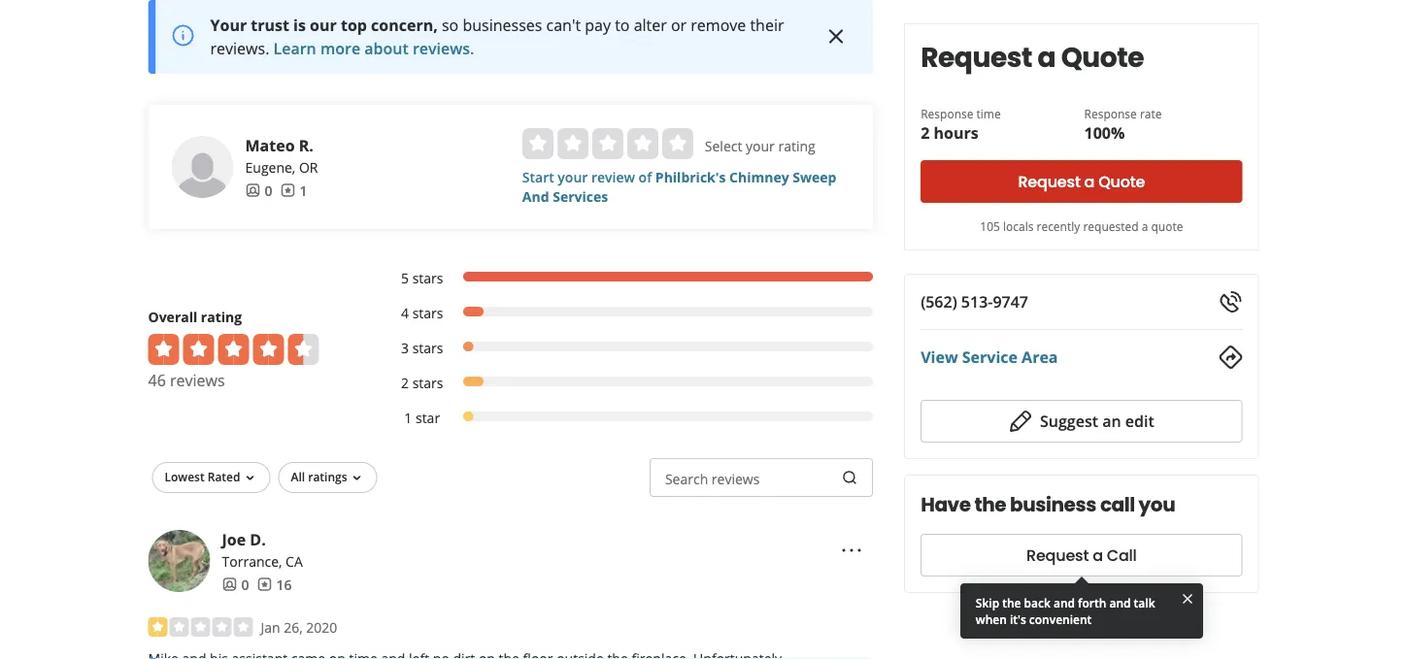 Task type: describe. For each thing, give the bounding box(es) containing it.
top
[[341, 15, 367, 36]]

request a quote button
[[921, 160, 1242, 203]]

ratings
[[308, 469, 347, 485]]

reviews for 46 reviews
[[170, 370, 225, 391]]

24 phone v2 image
[[1219, 290, 1242, 314]]

suggest an edit button
[[921, 400, 1242, 443]]

overall
[[148, 308, 197, 326]]

skip the back and forth and talk when it's convenient
[[976, 595, 1155, 627]]

request for the request a call button
[[1026, 545, 1089, 567]]

rating element
[[522, 129, 693, 160]]

(562) 513-9747
[[921, 291, 1028, 312]]

reviews element for d.
[[257, 575, 292, 595]]

reviews element for r.
[[280, 181, 307, 200]]

105
[[980, 218, 1000, 234]]

joe d. link
[[222, 530, 266, 550]]

d.
[[250, 530, 266, 550]]

2 inside response time 2 hours
[[921, 122, 930, 143]]

0 horizontal spatial rating
[[201, 308, 242, 326]]

24 info v2 image
[[171, 24, 195, 47]]

call
[[1107, 545, 1137, 567]]

start
[[522, 168, 554, 186]]

1 for 1
[[300, 181, 307, 200]]

response for 100%
[[1084, 105, 1137, 121]]

a inside button
[[1093, 545, 1103, 567]]

1 vertical spatial 2
[[401, 374, 409, 392]]

26,
[[284, 618, 303, 637]]

forth
[[1078, 595, 1106, 611]]

0 vertical spatial request a quote
[[921, 38, 1144, 76]]

2 stars
[[401, 374, 443, 392]]

0 vertical spatial rating
[[778, 137, 815, 155]]

philbrick's chimney sweep and services
[[522, 168, 836, 206]]

torrance,
[[222, 552, 282, 571]]

0 for joe
[[241, 576, 249, 594]]

of
[[639, 168, 652, 186]]

call
[[1100, 491, 1135, 519]]

review
[[591, 168, 635, 186]]

reviews. inside so businesses can't pay to alter or remove their reviews.
[[210, 38, 269, 59]]

stars for 4 stars
[[412, 304, 443, 322]]

trust
[[251, 15, 289, 36]]

0 vertical spatial request
[[921, 38, 1032, 76]]

r.
[[299, 135, 313, 156]]

0 for mateo
[[265, 181, 272, 200]]

mateo r. eugene, or
[[245, 135, 318, 177]]

close image
[[1180, 590, 1195, 607]]

business
[[1010, 491, 1096, 519]]

learn more about reviews. link
[[273, 38, 474, 59]]

16 review v2 image
[[257, 577, 272, 593]]

select your rating
[[705, 137, 815, 155]]

1 star
[[404, 409, 440, 427]]

jan 26, 2020
[[261, 618, 337, 637]]

4 stars
[[401, 304, 443, 322]]

remove
[[691, 15, 746, 36]]

jan
[[261, 618, 280, 637]]

photo of mateo r. image
[[171, 136, 234, 198]]

edit
[[1125, 411, 1154, 432]]

your for select
[[746, 137, 775, 155]]

16
[[276, 576, 292, 594]]

2020
[[306, 618, 337, 637]]

16 friends v2 image
[[245, 183, 261, 199]]

eugene,
[[245, 158, 295, 177]]

view
[[921, 347, 958, 368]]

5
[[401, 269, 409, 287]]

(no rating) image
[[522, 129, 693, 160]]

46
[[148, 370, 166, 391]]

when
[[976, 611, 1007, 627]]

46 reviews
[[148, 370, 225, 391]]

select
[[705, 137, 742, 155]]

to
[[615, 15, 630, 36]]

filter reviews by 5 stars rating element
[[381, 268, 873, 288]]

request for 'request a quote' button
[[1018, 171, 1080, 193]]

mateo r. link
[[245, 135, 313, 156]]

100%
[[1084, 122, 1125, 143]]

2 reviews. from the left
[[413, 38, 474, 59]]

lowest rated
[[165, 469, 240, 485]]

your for start
[[558, 168, 588, 186]]

16 chevron down v2 image
[[242, 471, 258, 487]]

philbrick's
[[655, 168, 726, 186]]

sweep
[[793, 168, 836, 186]]

more
[[320, 38, 360, 59]]

105 locals recently requested a quote
[[980, 218, 1183, 234]]

overall rating
[[148, 308, 242, 326]]

3 stars
[[401, 339, 443, 357]]

the for skip
[[1002, 595, 1021, 611]]

have
[[921, 491, 971, 519]]

search reviews
[[665, 470, 760, 488]]

reviews for search reviews
[[712, 470, 760, 488]]



Task type: locate. For each thing, give the bounding box(es) containing it.
learn
[[273, 38, 316, 59]]

rated
[[208, 469, 240, 485]]

1 vertical spatial quote
[[1098, 171, 1145, 193]]

all ratings button
[[278, 463, 377, 494]]

businesses
[[463, 15, 542, 36]]

a inside button
[[1084, 171, 1095, 193]]

an
[[1102, 411, 1121, 432]]

4.5 star rating image
[[148, 334, 319, 365]]

about
[[364, 38, 409, 59]]

None radio
[[522, 129, 553, 160], [592, 129, 623, 160], [522, 129, 553, 160], [592, 129, 623, 160]]

1 vertical spatial friends element
[[222, 575, 249, 595]]

and right the 'back'
[[1054, 595, 1075, 611]]

3
[[401, 339, 409, 357]]

reviews element containing 16
[[257, 575, 292, 595]]

can't
[[546, 15, 581, 36]]

info alert
[[148, 0, 873, 74]]

quote up response rate 100%
[[1061, 38, 1144, 76]]

request a quote up "time"
[[921, 38, 1144, 76]]

1 and from the left
[[1054, 595, 1075, 611]]

stars for 3 stars
[[412, 339, 443, 357]]

2 response from the left
[[1084, 105, 1137, 121]]

0 vertical spatial 2
[[921, 122, 930, 143]]

1 reviews. from the left
[[210, 38, 269, 59]]

24 pencil v2 image
[[1009, 410, 1032, 433]]

reviews right 46
[[170, 370, 225, 391]]

1 vertical spatial rating
[[201, 308, 242, 326]]

2 vertical spatial request
[[1026, 545, 1089, 567]]

friends element for joe
[[222, 575, 249, 595]]

1 horizontal spatial your
[[746, 137, 775, 155]]

mateo
[[245, 135, 295, 156]]

ca
[[286, 552, 303, 571]]

reviews. down your
[[210, 38, 269, 59]]

hours
[[934, 122, 978, 143]]

1 horizontal spatial 1
[[404, 409, 412, 427]]

and
[[1054, 595, 1075, 611], [1109, 595, 1131, 611]]

response inside response time 2 hours
[[921, 105, 973, 121]]

rating up sweep
[[778, 137, 815, 155]]

16 chevron down v2 image
[[349, 471, 365, 487]]

the for have
[[974, 491, 1006, 519]]

24 directions v2 image
[[1219, 346, 1242, 369]]

request a quote inside button
[[1018, 171, 1145, 193]]

so businesses can't pay to alter or remove their reviews.
[[210, 15, 784, 59]]

photo of joe d. image
[[148, 531, 210, 593]]

0 right 16 friends v2 icon
[[265, 181, 272, 200]]

4
[[401, 304, 409, 322]]

0 horizontal spatial 1
[[300, 181, 307, 200]]

2 and from the left
[[1109, 595, 1131, 611]]

1 horizontal spatial 2
[[921, 122, 930, 143]]

0 horizontal spatial and
[[1054, 595, 1075, 611]]

your up "services"
[[558, 168, 588, 186]]

response inside response rate 100%
[[1084, 105, 1137, 121]]

quote
[[1061, 38, 1144, 76], [1098, 171, 1145, 193]]

1 vertical spatial 0
[[241, 576, 249, 594]]

joe
[[222, 530, 246, 550]]

search image
[[842, 471, 858, 486]]

all
[[291, 469, 305, 485]]

filter reviews by 2 stars rating element
[[381, 373, 873, 393]]

1 vertical spatial request
[[1018, 171, 1080, 193]]

lowest rated button
[[152, 463, 270, 494]]

1 vertical spatial reviews element
[[257, 575, 292, 595]]

reviews. down so
[[413, 38, 474, 59]]

1 horizontal spatial reviews.
[[413, 38, 474, 59]]

None radio
[[557, 129, 588, 160], [627, 129, 658, 160], [662, 129, 693, 160], [557, 129, 588, 160], [627, 129, 658, 160], [662, 129, 693, 160]]

0 horizontal spatial reviews.
[[210, 38, 269, 59]]

the
[[974, 491, 1006, 519], [1002, 595, 1021, 611]]

pay
[[585, 15, 611, 36]]

1 left "star"
[[404, 409, 412, 427]]

suggest an edit
[[1040, 411, 1154, 432]]

alter
[[634, 15, 667, 36]]

0 vertical spatial 0
[[265, 181, 272, 200]]

5 stars
[[401, 269, 443, 287]]

talk
[[1134, 595, 1155, 611]]

view service area
[[921, 347, 1058, 368]]

area
[[1022, 347, 1058, 368]]

filter reviews by 3 stars rating element
[[381, 338, 873, 358]]

stars for 5 stars
[[412, 269, 443, 287]]

0 horizontal spatial reviews
[[170, 370, 225, 391]]

the inside skip the back and forth and talk when it's convenient
[[1002, 595, 1021, 611]]

0 vertical spatial reviews
[[170, 370, 225, 391]]

request down business
[[1026, 545, 1089, 567]]

menu image
[[840, 539, 863, 563]]

0 horizontal spatial your
[[558, 168, 588, 186]]

requested
[[1083, 218, 1139, 234]]

reviews
[[170, 370, 225, 391], [712, 470, 760, 488]]

star
[[416, 409, 440, 427]]

quote inside button
[[1098, 171, 1145, 193]]

1
[[300, 181, 307, 200], [404, 409, 412, 427]]

2 down 3
[[401, 374, 409, 392]]

search
[[665, 470, 708, 488]]

0 vertical spatial the
[[974, 491, 1006, 519]]

filter reviews by 4 stars rating element
[[381, 303, 873, 323]]

9747
[[993, 291, 1028, 312]]

reviews element down or
[[280, 181, 307, 200]]

response rate 100%
[[1084, 105, 1162, 143]]

4 stars from the top
[[412, 374, 443, 392]]

your
[[746, 137, 775, 155], [558, 168, 588, 186]]

start your review of
[[522, 168, 655, 186]]

0 vertical spatial your
[[746, 137, 775, 155]]

stars for 2 stars
[[412, 374, 443, 392]]

request a call button
[[921, 534, 1242, 577]]

1 response from the left
[[921, 105, 973, 121]]

reviews.
[[210, 38, 269, 59], [413, 38, 474, 59]]

friends element down torrance,
[[222, 575, 249, 595]]

2
[[921, 122, 930, 143], [401, 374, 409, 392]]

or
[[671, 15, 687, 36]]

reviews element containing 1
[[280, 181, 307, 200]]

request inside button
[[1018, 171, 1080, 193]]

quote
[[1151, 218, 1183, 234]]

reviews element
[[280, 181, 307, 200], [257, 575, 292, 595]]

request inside button
[[1026, 545, 1089, 567]]

lowest
[[165, 469, 205, 485]]

1 inside reviews element
[[300, 181, 307, 200]]

(562)
[[921, 291, 957, 312]]

0 horizontal spatial response
[[921, 105, 973, 121]]

16 friends v2 image
[[222, 577, 237, 593]]

stars up "star"
[[412, 374, 443, 392]]

you
[[1139, 491, 1175, 519]]

your
[[210, 15, 247, 36]]

request a call
[[1026, 545, 1137, 567]]

view service area link
[[921, 347, 1058, 368]]

1 vertical spatial 1
[[404, 409, 412, 427]]

our
[[310, 15, 337, 36]]

a
[[1038, 38, 1056, 76], [1084, 171, 1095, 193], [1142, 218, 1148, 234], [1093, 545, 1103, 567]]

2 left hours
[[921, 122, 930, 143]]

rate
[[1140, 105, 1162, 121]]

response
[[921, 105, 973, 121], [1084, 105, 1137, 121]]

response for 2
[[921, 105, 973, 121]]

concern,
[[371, 15, 438, 36]]

the right "skip"
[[1002, 595, 1021, 611]]

reviews element down ca
[[257, 575, 292, 595]]

stars
[[412, 269, 443, 287], [412, 304, 443, 322], [412, 339, 443, 357], [412, 374, 443, 392]]

reviews right search
[[712, 470, 760, 488]]

joe d. torrance, ca
[[222, 530, 303, 571]]

0
[[265, 181, 272, 200], [241, 576, 249, 594]]

0 right 16 friends v2 image
[[241, 576, 249, 594]]

learn more about reviews.
[[273, 38, 474, 59]]

3 stars from the top
[[412, 339, 443, 357]]

0 vertical spatial reviews element
[[280, 181, 307, 200]]

1 vertical spatial reviews
[[712, 470, 760, 488]]

0 vertical spatial 1
[[300, 181, 307, 200]]

1 vertical spatial your
[[558, 168, 588, 186]]

request up "time"
[[921, 38, 1032, 76]]

quote up requested
[[1098, 171, 1145, 193]]

and left talk
[[1109, 595, 1131, 611]]

1 horizontal spatial response
[[1084, 105, 1137, 121]]

1 horizontal spatial rating
[[778, 137, 815, 155]]

services
[[553, 187, 608, 206]]

or
[[299, 158, 318, 177]]

1 horizontal spatial reviews
[[712, 470, 760, 488]]

the right have
[[974, 491, 1006, 519]]

  text field
[[650, 459, 873, 498]]

2 stars from the top
[[412, 304, 443, 322]]

it's
[[1010, 611, 1026, 627]]

filter reviews by 1 star rating element
[[381, 408, 873, 428]]

1 vertical spatial request a quote
[[1018, 171, 1145, 193]]

request up recently
[[1018, 171, 1080, 193]]

have the business call you
[[921, 491, 1175, 519]]

response up hours
[[921, 105, 973, 121]]

friends element for mateo
[[245, 181, 272, 200]]

request
[[921, 38, 1032, 76], [1018, 171, 1080, 193], [1026, 545, 1089, 567]]

1 right 16 review v2 image on the left of the page
[[300, 181, 307, 200]]

stars right 3
[[412, 339, 443, 357]]

skip
[[976, 595, 999, 611]]

chimney
[[729, 168, 789, 186]]

close image
[[825, 25, 848, 48]]

16 review v2 image
[[280, 183, 296, 199]]

1 star rating image
[[148, 618, 253, 637]]

stars inside "element"
[[412, 304, 443, 322]]

response up the '100%'
[[1084, 105, 1137, 121]]

your up chimney
[[746, 137, 775, 155]]

stars right 4
[[412, 304, 443, 322]]

1 for 1 star
[[404, 409, 412, 427]]

is
[[293, 15, 306, 36]]

and
[[522, 187, 549, 206]]

513-
[[961, 291, 993, 312]]

1 vertical spatial the
[[1002, 595, 1021, 611]]

all ratings
[[291, 469, 347, 485]]

1 stars from the top
[[412, 269, 443, 287]]

rating up 4.5 star rating image
[[201, 308, 242, 326]]

stars right 5
[[412, 269, 443, 287]]

convenient
[[1029, 611, 1092, 627]]

friends element down eugene,
[[245, 181, 272, 200]]

1 horizontal spatial 0
[[265, 181, 272, 200]]

0 horizontal spatial 0
[[241, 576, 249, 594]]

0 vertical spatial quote
[[1061, 38, 1144, 76]]

so
[[442, 15, 459, 36]]

request a quote up 105 locals recently requested a quote
[[1018, 171, 1145, 193]]

0 horizontal spatial 2
[[401, 374, 409, 392]]

0 vertical spatial friends element
[[245, 181, 272, 200]]

friends element
[[245, 181, 272, 200], [222, 575, 249, 595]]

time
[[976, 105, 1001, 121]]

1 horizontal spatial and
[[1109, 595, 1131, 611]]



Task type: vqa. For each thing, say whether or not it's contained in the screenshot.
& in the ABOUT YELP CAREERS PRESS INVESTOR RELATIONS TRUST & SAFETY CONTENT GUIDELINES ACCESSIBILITY STATEMENT TERMS OF SERVICE PRIVACY POLICY AD CHOICES YOUR PRIVACY CHOICES
no



